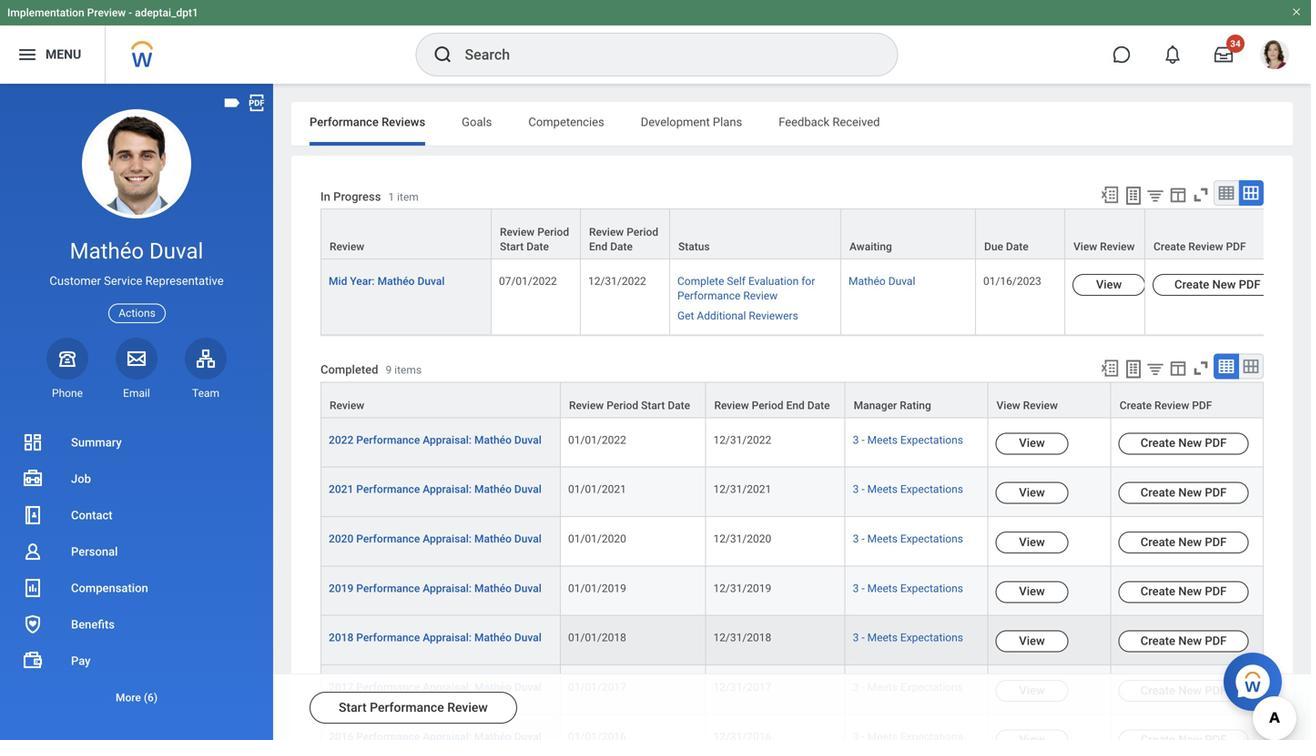 Task type: locate. For each thing, give the bounding box(es) containing it.
mathéo down 2022 performance appraisal: mathéo duval link
[[475, 483, 512, 496]]

phone
[[52, 387, 83, 400]]

6 expectations from the top
[[901, 681, 964, 694]]

view review for view review popup button to the bottom
[[997, 399, 1058, 412]]

justify image
[[16, 44, 38, 66]]

duval for 2020 performance appraisal: mathéo duval
[[515, 533, 542, 546]]

end inside review period end date
[[589, 241, 608, 253]]

mathéo down awaiting
[[849, 275, 886, 288]]

2018 performance appraisal: mathéo duval link
[[329, 632, 542, 645]]

3 3 - meets expectations link from the top
[[853, 533, 964, 546]]

year:
[[350, 275, 375, 288]]

0 vertical spatial review period end date button
[[581, 210, 669, 259]]

date inside due date popup button
[[1006, 241, 1029, 253]]

performance for 2017 performance appraisal: mathéo duval
[[356, 681, 420, 694]]

representative
[[145, 274, 224, 288]]

review period end date up 12/31/2021
[[714, 399, 830, 412]]

duval left 01/01/2019 on the bottom left of page
[[515, 582, 542, 595]]

performance down 2017 performance appraisal: mathéo duval at the left of the page
[[370, 700, 444, 715]]

1 vertical spatial table image
[[1218, 357, 1236, 376]]

3 row from the top
[[321, 382, 1264, 418]]

2 3 - meets expectations link from the top
[[853, 483, 964, 496]]

3 meets from the top
[[868, 533, 898, 546]]

4 3 - meets expectations from the top
[[853, 582, 964, 595]]

select to filter grid data image
[[1146, 359, 1166, 378]]

duval left 01/01/2020
[[515, 533, 542, 546]]

table image left expand table image at the right of page
[[1218, 357, 1236, 376]]

in
[[321, 190, 331, 203]]

2 toolbar from the top
[[1092, 354, 1264, 382]]

contact
[[71, 509, 113, 522]]

completed 9 items
[[321, 363, 422, 377]]

meets for 12/31/2020
[[868, 533, 898, 546]]

review button
[[322, 210, 491, 259], [322, 383, 560, 417]]

- for 12/31/2017
[[862, 681, 865, 694]]

meets for 12/31/2021
[[868, 483, 898, 496]]

end
[[589, 241, 608, 253], [787, 399, 805, 412]]

meets
[[868, 434, 898, 447], [868, 483, 898, 496], [868, 533, 898, 546], [868, 582, 898, 595], [868, 632, 898, 645], [868, 681, 898, 694]]

performance right 2020
[[356, 533, 420, 546]]

0 vertical spatial mathéo duval
[[70, 238, 203, 264]]

- for 12/31/2022
[[862, 434, 865, 447]]

1 horizontal spatial 12/31/2022
[[714, 434, 772, 447]]

3 - meets expectations link for 12/31/2018
[[853, 632, 964, 645]]

review inside review period end date
[[589, 226, 624, 239]]

review button inside column header
[[322, 210, 491, 259]]

12/31/2022
[[588, 275, 646, 288], [714, 434, 772, 447]]

expand table image
[[1242, 184, 1261, 202]]

2 vertical spatial start
[[339, 700, 367, 715]]

0 vertical spatial create review pdf button
[[1146, 210, 1312, 259]]

mathéo right year: on the top left of the page
[[378, 275, 415, 288]]

start inside button
[[339, 700, 367, 715]]

4 row from the top
[[321, 418, 1264, 468]]

toolbar
[[1092, 180, 1264, 209], [1092, 354, 1264, 382]]

date up 07/01/2022
[[527, 241, 549, 253]]

3 - meets expectations for 12/31/2022
[[853, 434, 964, 447]]

1 vertical spatial review period start date button
[[561, 383, 705, 417]]

12/31/2022 up 12/31/2021
[[714, 434, 772, 447]]

review inside button
[[447, 700, 488, 715]]

2020 performance appraisal: mathéo duval
[[329, 533, 542, 546]]

view button
[[1073, 274, 1146, 296], [996, 433, 1069, 455], [996, 482, 1069, 504], [996, 532, 1069, 554], [996, 581, 1069, 603], [996, 631, 1069, 653], [996, 680, 1069, 702]]

duval
[[149, 238, 203, 264], [418, 275, 445, 288], [889, 275, 916, 288], [515, 434, 542, 447], [515, 483, 542, 496], [515, 533, 542, 546], [515, 582, 542, 595], [515, 632, 542, 645], [515, 681, 542, 694]]

9 row from the top
[[321, 666, 1264, 715]]

date left status at the top right of page
[[610, 241, 633, 253]]

duval for 2018 performance appraisal: mathéo duval
[[515, 632, 542, 645]]

due
[[985, 241, 1004, 253]]

mathéo up 2021 performance appraisal: mathéo duval
[[475, 434, 512, 447]]

export to worksheets image
[[1123, 185, 1145, 207]]

5 row from the top
[[321, 468, 1264, 517]]

2 expectations from the top
[[901, 483, 964, 496]]

review period start date up 07/01/2022
[[500, 226, 569, 253]]

duval left 01/01/2021
[[515, 483, 542, 496]]

1 horizontal spatial start
[[500, 241, 524, 253]]

view review button
[[1066, 210, 1145, 259], [989, 383, 1111, 417]]

6 meets from the top
[[868, 681, 898, 694]]

5 meets from the top
[[868, 632, 898, 645]]

appraisal: for 2018
[[423, 632, 472, 645]]

benefits link
[[0, 607, 273, 643]]

1 vertical spatial toolbar
[[1092, 354, 1264, 382]]

0 horizontal spatial view review
[[997, 399, 1058, 412]]

3 - meets expectations link
[[853, 434, 964, 447], [853, 483, 964, 496], [853, 533, 964, 546], [853, 582, 964, 595], [853, 632, 964, 645], [853, 681, 964, 694]]

reviews
[[382, 115, 426, 129]]

1 vertical spatial review period end date button
[[706, 383, 845, 417]]

pdf
[[1226, 241, 1246, 253], [1239, 278, 1261, 291], [1192, 399, 1213, 412], [1205, 436, 1227, 450], [1205, 486, 1227, 500], [1205, 535, 1227, 549], [1205, 585, 1227, 599], [1205, 634, 1227, 648], [1205, 684, 1227, 697]]

4 3 from the top
[[853, 582, 859, 595]]

3 - meets expectations for 12/31/2020
[[853, 533, 964, 546]]

0 vertical spatial 12/31/2022
[[588, 275, 646, 288]]

review period end date for the right review period end date popup button
[[714, 399, 830, 412]]

0 vertical spatial start
[[500, 241, 524, 253]]

review period end date button down reviewers at the right top of page
[[706, 383, 845, 417]]

1 appraisal: from the top
[[423, 434, 472, 447]]

due date button
[[976, 210, 1065, 259]]

5 3 from the top
[[853, 632, 859, 645]]

5 expectations from the top
[[901, 632, 964, 645]]

menu banner
[[0, 0, 1312, 84]]

view review for view review popup button inside column header
[[1074, 241, 1135, 253]]

date right due
[[1006, 241, 1029, 253]]

1 3 - meets expectations from the top
[[853, 434, 964, 447]]

3
[[853, 434, 859, 447], [853, 483, 859, 496], [853, 533, 859, 546], [853, 582, 859, 595], [853, 632, 859, 645], [853, 681, 859, 694]]

3 3 - meets expectations from the top
[[853, 533, 964, 546]]

10 row from the top
[[321, 715, 1264, 740]]

review period start date button
[[492, 210, 580, 259], [561, 383, 705, 417]]

mathéo duval up customer service representative
[[70, 238, 203, 264]]

actions button
[[109, 304, 166, 323]]

3 - meets expectations for 12/31/2019
[[853, 582, 964, 595]]

view
[[1074, 241, 1098, 253], [1096, 278, 1122, 291], [997, 399, 1021, 412], [1019, 436, 1045, 450], [1019, 486, 1045, 500], [1019, 535, 1045, 549], [1019, 585, 1045, 599], [1019, 634, 1045, 648], [1019, 684, 1045, 697]]

create new pdf button
[[1153, 274, 1283, 296], [1119, 433, 1249, 455], [1119, 482, 1249, 504], [1119, 532, 1249, 554], [1119, 581, 1249, 603], [1119, 631, 1249, 653], [1119, 680, 1249, 702]]

create
[[1154, 241, 1186, 253], [1175, 278, 1210, 291], [1120, 399, 1152, 412], [1141, 436, 1176, 450], [1141, 486, 1176, 500], [1141, 535, 1176, 549], [1141, 585, 1176, 599], [1141, 634, 1176, 648], [1141, 684, 1176, 697]]

mathéo down 2018 performance appraisal: mathéo duval link
[[475, 681, 512, 694]]

1 vertical spatial review period end date
[[714, 399, 830, 412]]

performance right 2021
[[356, 483, 420, 496]]

3 for 12/31/2018
[[853, 632, 859, 645]]

plans
[[713, 115, 742, 129]]

0 vertical spatial view review button
[[1066, 210, 1145, 259]]

meets for 12/31/2022
[[868, 434, 898, 447]]

create review pdf button down expand table icon
[[1146, 210, 1312, 259]]

4 expectations from the top
[[901, 582, 964, 595]]

performance for 2018 performance appraisal: mathéo duval
[[356, 632, 420, 645]]

2022 performance appraisal: mathéo duval link
[[329, 434, 542, 447]]

appraisal: down 2022 performance appraisal: mathéo duval link
[[423, 483, 472, 496]]

period inside review period end date column header
[[627, 226, 659, 239]]

performance right 2018
[[356, 632, 420, 645]]

contact image
[[22, 505, 44, 526]]

mathéo down 2020 performance appraisal: mathéo duval link
[[475, 582, 512, 595]]

performance for 2021 performance appraisal: mathéo duval
[[356, 483, 420, 496]]

create review pdf down select to filter grid data icon
[[1120, 399, 1213, 412]]

review period end date inside column header
[[589, 226, 659, 253]]

1 horizontal spatial review period end date button
[[706, 383, 845, 417]]

01/16/2023
[[984, 275, 1042, 288]]

1 vertical spatial end
[[787, 399, 805, 412]]

date inside review period end date column header
[[610, 241, 633, 253]]

awaiting column header
[[842, 209, 976, 260]]

appraisal: up 2017 performance appraisal: mathéo duval at the left of the page
[[423, 632, 472, 645]]

row
[[321, 209, 1312, 260], [321, 260, 1312, 335], [321, 382, 1264, 418], [321, 418, 1264, 468], [321, 468, 1264, 517], [321, 517, 1264, 567], [321, 567, 1264, 616], [321, 616, 1264, 666], [321, 666, 1264, 715], [321, 715, 1264, 740]]

duval left "01/01/2018"
[[515, 632, 542, 645]]

duval up representative
[[149, 238, 203, 264]]

performance right 2022
[[356, 434, 420, 447]]

end left manager
[[787, 399, 805, 412]]

9
[[386, 364, 392, 377]]

review button for row containing review
[[322, 383, 560, 417]]

3 expectations from the top
[[901, 533, 964, 546]]

5 3 - meets expectations link from the top
[[853, 632, 964, 645]]

mathéo for 2020 performance appraisal: mathéo duval
[[475, 533, 512, 546]]

duval for 2017 performance appraisal: mathéo duval
[[515, 681, 542, 694]]

2 table image from the top
[[1218, 357, 1236, 376]]

1 vertical spatial view review
[[997, 399, 1058, 412]]

duval for 2022 performance appraisal: mathéo duval
[[515, 434, 542, 447]]

development
[[641, 115, 710, 129]]

close environment banner image
[[1291, 6, 1302, 17]]

duval left "01/01/2017"
[[515, 681, 542, 694]]

create new pdf
[[1175, 278, 1261, 291], [1141, 436, 1227, 450], [1141, 486, 1227, 500], [1141, 535, 1227, 549], [1141, 585, 1227, 599], [1141, 634, 1227, 648], [1141, 684, 1227, 697]]

mathéo up "service" on the left
[[70, 238, 144, 264]]

performance for start performance review
[[370, 700, 444, 715]]

2 3 - meets expectations from the top
[[853, 483, 964, 496]]

0 vertical spatial review button
[[322, 210, 491, 259]]

1 vertical spatial view review button
[[989, 383, 1111, 417]]

1 vertical spatial 12/31/2022
[[714, 434, 772, 447]]

review period end date button left status at the top right of page
[[581, 210, 669, 259]]

0 vertical spatial end
[[589, 241, 608, 253]]

review
[[500, 226, 535, 239], [589, 226, 624, 239], [330, 241, 365, 253], [1100, 241, 1135, 253], [1189, 241, 1224, 253], [744, 290, 778, 303], [330, 399, 365, 412], [569, 399, 604, 412], [714, 399, 749, 412], [1023, 399, 1058, 412], [1155, 399, 1190, 412], [447, 700, 488, 715]]

duval inside navigation pane "region"
[[149, 238, 203, 264]]

view review button down export to excel image
[[989, 383, 1111, 417]]

view review button down export to excel icon
[[1066, 210, 1145, 259]]

more (6) button
[[0, 679, 273, 716]]

inbox large image
[[1215, 46, 1233, 64]]

0 horizontal spatial review period end date button
[[581, 210, 669, 259]]

duval down review column header at the left top
[[418, 275, 445, 288]]

performance left reviews
[[310, 115, 379, 129]]

2020 performance appraisal: mathéo duval link
[[329, 533, 542, 546]]

view team image
[[195, 348, 217, 370]]

6 3 from the top
[[853, 681, 859, 694]]

mathéo duval inside navigation pane "region"
[[70, 238, 203, 264]]

mathéo duval down awaiting
[[849, 275, 916, 288]]

review inside column header
[[330, 241, 365, 253]]

2 horizontal spatial start
[[641, 399, 665, 412]]

date down get
[[668, 399, 690, 412]]

end right review period start date column header
[[589, 241, 608, 253]]

0 vertical spatial toolbar
[[1092, 180, 1264, 209]]

review period end date left status at the top right of page
[[589, 226, 659, 253]]

0 vertical spatial review period start date
[[500, 226, 569, 253]]

review period start date button up 01/01/2022
[[561, 383, 705, 417]]

3 3 from the top
[[853, 533, 859, 546]]

1 expectations from the top
[[901, 434, 964, 447]]

7 row from the top
[[321, 567, 1264, 616]]

0 horizontal spatial 12/31/2022
[[588, 275, 646, 288]]

0 vertical spatial review period end date
[[589, 226, 659, 253]]

12/31/2017
[[714, 681, 772, 694]]

3 appraisal: from the top
[[423, 533, 472, 546]]

performance inside button
[[370, 700, 444, 715]]

1 3 from the top
[[853, 434, 859, 447]]

due date column header
[[976, 209, 1066, 260]]

01/01/2019
[[568, 582, 626, 595]]

expectations for 12/31/2019
[[901, 582, 964, 595]]

create review pdf down fullscreen image
[[1154, 241, 1246, 253]]

0 horizontal spatial end
[[589, 241, 608, 253]]

mathéo down 2019 performance appraisal: mathéo duval link
[[475, 632, 512, 645]]

create review pdf button
[[1146, 210, 1312, 259], [1112, 383, 1263, 417]]

1 review button from the top
[[322, 210, 491, 259]]

review period start date
[[500, 226, 569, 253], [569, 399, 690, 412]]

review period end date for review period end date popup button within column header
[[589, 226, 659, 253]]

item
[[397, 191, 419, 203]]

additional
[[697, 310, 746, 323]]

meets for 12/31/2017
[[868, 681, 898, 694]]

1 meets from the top
[[868, 434, 898, 447]]

summary image
[[22, 432, 44, 454]]

6 3 - meets expectations link from the top
[[853, 681, 964, 694]]

review period end date column header
[[581, 209, 670, 260]]

tab list
[[291, 102, 1293, 146]]

review button down item on the top of the page
[[322, 210, 491, 259]]

create review pdf button down click to view/edit grid preferences icon
[[1112, 383, 1263, 417]]

2021 performance appraisal: mathéo duval
[[329, 483, 542, 496]]

1 vertical spatial mathéo duval
[[849, 275, 916, 288]]

12/31/2022 down review period end date column header
[[588, 275, 646, 288]]

6 appraisal: from the top
[[423, 681, 472, 694]]

completed
[[321, 363, 378, 377]]

4 appraisal: from the top
[[423, 582, 472, 595]]

01/01/2022
[[568, 434, 626, 447]]

review column header
[[321, 209, 492, 260]]

4 meets from the top
[[868, 582, 898, 595]]

review period start date button up 07/01/2022
[[492, 210, 580, 259]]

2 appraisal: from the top
[[423, 483, 472, 496]]

personal image
[[22, 541, 44, 563]]

1 horizontal spatial mathéo duval
[[849, 275, 916, 288]]

compensation link
[[0, 570, 273, 607]]

due date
[[985, 241, 1029, 253]]

view review inside column header
[[1074, 241, 1135, 253]]

list
[[0, 424, 273, 716]]

mathéo for 2021 performance appraisal: mathéo duval
[[475, 483, 512, 496]]

mathéo up 2019 performance appraisal: mathéo duval
[[475, 533, 512, 546]]

table image
[[1218, 184, 1236, 202], [1218, 357, 1236, 376]]

select to filter grid data image
[[1146, 186, 1166, 205]]

-
[[129, 6, 132, 19], [862, 434, 865, 447], [862, 483, 865, 496], [862, 533, 865, 546], [862, 582, 865, 595], [862, 632, 865, 645], [862, 681, 865, 694]]

0 vertical spatial view review
[[1074, 241, 1135, 253]]

review button up 2022 performance appraisal: mathéo duval link
[[322, 383, 560, 417]]

2 review button from the top
[[322, 383, 560, 417]]

4 3 - meets expectations link from the top
[[853, 582, 964, 595]]

0 vertical spatial review period start date button
[[492, 210, 580, 259]]

3 - meets expectations
[[853, 434, 964, 447], [853, 483, 964, 496], [853, 533, 964, 546], [853, 582, 964, 595], [853, 632, 964, 645], [853, 681, 964, 694]]

0 horizontal spatial review period end date
[[589, 226, 659, 253]]

2017 performance appraisal: mathéo duval link
[[329, 681, 542, 694]]

get additional reviewers link
[[678, 306, 799, 323]]

- for 12/31/2020
[[862, 533, 865, 546]]

new
[[1213, 278, 1236, 291], [1179, 436, 1202, 450], [1179, 486, 1202, 500], [1179, 535, 1202, 549], [1179, 585, 1202, 599], [1179, 634, 1202, 648], [1179, 684, 1202, 697]]

1 horizontal spatial end
[[787, 399, 805, 412]]

appraisal: for 2020
[[423, 533, 472, 546]]

1 vertical spatial create review pdf
[[1120, 399, 1213, 412]]

1 3 - meets expectations link from the top
[[853, 434, 964, 447]]

customer service representative
[[50, 274, 224, 288]]

search image
[[432, 44, 454, 66]]

2 3 from the top
[[853, 483, 859, 496]]

rating
[[900, 399, 932, 412]]

performance up start performance review
[[356, 681, 420, 694]]

(6)
[[144, 692, 158, 704]]

team link
[[185, 338, 227, 401]]

period
[[538, 226, 569, 239], [627, 226, 659, 239], [607, 399, 639, 412], [752, 399, 784, 412]]

performance for 2020 performance appraisal: mathéo duval
[[356, 533, 420, 546]]

1 table image from the top
[[1218, 184, 1236, 202]]

duval left 01/01/2022
[[515, 434, 542, 447]]

table image left expand table icon
[[1218, 184, 1236, 202]]

personal
[[71, 545, 118, 559]]

0 horizontal spatial start
[[339, 700, 367, 715]]

5 appraisal: from the top
[[423, 632, 472, 645]]

3 - meets expectations for 12/31/2021
[[853, 483, 964, 496]]

1 row from the top
[[321, 209, 1312, 260]]

fullscreen image
[[1191, 358, 1211, 378]]

2 meets from the top
[[868, 483, 898, 496]]

performance right '2019'
[[356, 582, 420, 595]]

1 horizontal spatial view review
[[1074, 241, 1135, 253]]

mathéo duval
[[70, 238, 203, 264], [849, 275, 916, 288]]

evaluation
[[749, 275, 799, 288]]

12/31/2018
[[714, 632, 772, 645]]

1 toolbar from the top
[[1092, 180, 1264, 209]]

awaiting
[[850, 241, 892, 253]]

1 vertical spatial create review pdf button
[[1112, 383, 1263, 417]]

appraisal: up start performance review
[[423, 681, 472, 694]]

0 vertical spatial table image
[[1218, 184, 1236, 202]]

6 3 - meets expectations from the top
[[853, 681, 964, 694]]

feedback
[[779, 115, 830, 129]]

performance down complete
[[678, 290, 741, 303]]

export to worksheets image
[[1123, 358, 1145, 380]]

appraisal: up 2021 performance appraisal: mathéo duval link
[[423, 434, 472, 447]]

5 3 - meets expectations from the top
[[853, 632, 964, 645]]

compensation image
[[22, 577, 44, 599]]

34 button
[[1204, 35, 1245, 75]]

review period end date button inside column header
[[581, 210, 669, 259]]

meets for 12/31/2018
[[868, 632, 898, 645]]

expectations for 12/31/2017
[[901, 681, 964, 694]]

1 vertical spatial start
[[641, 399, 665, 412]]

view review button inside column header
[[1066, 210, 1145, 259]]

phone image
[[55, 348, 80, 370]]

1 vertical spatial review button
[[322, 383, 560, 417]]

1 horizontal spatial review period end date
[[714, 399, 830, 412]]

01/01/2020
[[568, 533, 626, 546]]

manager rating
[[854, 399, 932, 412]]

fullscreen image
[[1191, 185, 1211, 205]]

start inside review period start date
[[500, 241, 524, 253]]

items
[[395, 364, 422, 377]]

items selected list
[[678, 271, 833, 324]]

performance inside complete self evaluation for performance review
[[678, 290, 741, 303]]

email button
[[116, 338, 158, 401]]

appraisal: up 2019 performance appraisal: mathéo duval
[[423, 533, 472, 546]]

appraisal: down 2020 performance appraisal: mathéo duval link
[[423, 582, 472, 595]]

2017 performance appraisal: mathéo duval
[[329, 681, 542, 694]]

tab list containing performance reviews
[[291, 102, 1293, 146]]

competencies
[[529, 115, 604, 129]]

performance for 2019 performance appraisal: mathéo duval
[[356, 582, 420, 595]]

mathéo
[[70, 238, 144, 264], [378, 275, 415, 288], [849, 275, 886, 288], [475, 434, 512, 447], [475, 483, 512, 496], [475, 533, 512, 546], [475, 582, 512, 595], [475, 632, 512, 645], [475, 681, 512, 694]]

0 horizontal spatial mathéo duval
[[70, 238, 203, 264]]

mathéo inside navigation pane "region"
[[70, 238, 144, 264]]

email
[[123, 387, 150, 400]]

export to excel image
[[1100, 358, 1120, 378]]

personal link
[[0, 534, 273, 570]]

review period start date up 01/01/2022
[[569, 399, 690, 412]]



Task type: describe. For each thing, give the bounding box(es) containing it.
start performance review button
[[310, 692, 517, 724]]

benefits image
[[22, 614, 44, 636]]

appraisal: for 2022
[[423, 434, 472, 447]]

development plans
[[641, 115, 742, 129]]

view inside column header
[[1074, 241, 1098, 253]]

export to excel image
[[1100, 185, 1120, 205]]

duval for 2019 performance appraisal: mathéo duval
[[515, 582, 542, 595]]

3 - meets expectations for 12/31/2017
[[853, 681, 964, 694]]

- for 12/31/2018
[[862, 632, 865, 645]]

duval for 2021 performance appraisal: mathéo duval
[[515, 483, 542, 496]]

more
[[116, 692, 141, 704]]

feedback received
[[779, 115, 880, 129]]

2021
[[329, 483, 354, 496]]

3 - meets expectations link for 12/31/2020
[[853, 533, 964, 546]]

2019
[[329, 582, 354, 595]]

appraisal: for 2017
[[423, 681, 472, 694]]

table image for 9
[[1218, 357, 1236, 376]]

1 vertical spatial review period start date
[[569, 399, 690, 412]]

click to view/edit grid preferences image
[[1169, 185, 1189, 205]]

navigation pane region
[[0, 84, 273, 740]]

for
[[802, 275, 815, 288]]

expectations for 12/31/2021
[[901, 483, 964, 496]]

manager rating button
[[846, 383, 988, 417]]

summary
[[71, 436, 122, 449]]

12/31/2020
[[714, 533, 772, 546]]

review inside review period start date
[[500, 226, 535, 239]]

phone button
[[46, 338, 88, 401]]

team mathéo duval element
[[185, 386, 227, 401]]

more (6)
[[116, 692, 158, 704]]

phone mathéo duval element
[[46, 386, 88, 401]]

received
[[833, 115, 880, 129]]

3 for 12/31/2022
[[853, 434, 859, 447]]

status
[[679, 241, 710, 253]]

pay image
[[22, 650, 44, 672]]

menu button
[[0, 26, 105, 84]]

12/31/2022 for 07/01/2022
[[588, 275, 646, 288]]

0 vertical spatial create review pdf
[[1154, 241, 1246, 253]]

2020
[[329, 533, 354, 546]]

review button for review column header at the left top
[[322, 210, 491, 259]]

implementation
[[7, 6, 84, 19]]

mathéo for 2022 performance appraisal: mathéo duval
[[475, 434, 512, 447]]

toolbar for 9
[[1092, 354, 1264, 382]]

view review column header
[[1066, 209, 1146, 260]]

3 for 12/31/2019
[[853, 582, 859, 595]]

start for review period start date popup button inside the column header
[[500, 241, 524, 253]]

12/31/2019
[[714, 582, 772, 595]]

tag image
[[222, 93, 242, 113]]

summary link
[[0, 424, 273, 461]]

mathéo for 2018 performance appraisal: mathéo duval
[[475, 632, 512, 645]]

mathéo inside mid year: mathéo duval link
[[378, 275, 415, 288]]

menu
[[46, 47, 81, 62]]

- for 12/31/2019
[[862, 582, 865, 595]]

01/01/2017
[[568, 681, 626, 694]]

review inside complete self evaluation for performance review
[[744, 290, 778, 303]]

job link
[[0, 461, 273, 497]]

duval down awaiting
[[889, 275, 916, 288]]

status column header
[[670, 209, 842, 260]]

mid year: mathéo duval
[[329, 275, 445, 288]]

list containing summary
[[0, 424, 273, 716]]

8 row from the top
[[321, 616, 1264, 666]]

contact link
[[0, 497, 273, 534]]

more (6) button
[[0, 687, 273, 709]]

profile logan mcneil image
[[1261, 40, 1290, 73]]

click to view/edit grid preferences image
[[1169, 358, 1189, 378]]

performance for 2022 performance appraisal: mathéo duval
[[356, 434, 420, 447]]

complete
[[678, 275, 724, 288]]

2022
[[329, 434, 354, 447]]

2019 performance appraisal: mathéo duval link
[[329, 582, 542, 595]]

pay link
[[0, 643, 273, 679]]

progress
[[333, 190, 381, 203]]

get additional reviewers
[[678, 310, 799, 323]]

view printable version (pdf) image
[[247, 93, 267, 113]]

expectations for 12/31/2022
[[901, 434, 964, 447]]

status button
[[670, 210, 841, 259]]

expectations for 12/31/2018
[[901, 632, 964, 645]]

review period start date inside column header
[[500, 226, 569, 253]]

3 for 12/31/2021
[[853, 483, 859, 496]]

service
[[104, 274, 142, 288]]

get
[[678, 310, 694, 323]]

appraisal: for 2019
[[423, 582, 472, 595]]

row containing review
[[321, 382, 1264, 418]]

table image for progress
[[1218, 184, 1236, 202]]

toolbar for progress
[[1092, 180, 1264, 209]]

complete self evaluation for performance review
[[678, 275, 815, 303]]

2018 performance appraisal: mathéo duval
[[329, 632, 542, 645]]

review period start date button inside column header
[[492, 210, 580, 259]]

manager
[[854, 399, 897, 412]]

date inside review period start date
[[527, 241, 549, 253]]

date left manager
[[808, 399, 830, 412]]

3 - meets expectations for 12/31/2018
[[853, 632, 964, 645]]

6 row from the top
[[321, 517, 1264, 567]]

expand table image
[[1242, 357, 1261, 376]]

end for review period end date popup button within column header
[[589, 241, 608, 253]]

mathéo inside mathéo duval link
[[849, 275, 886, 288]]

mathéo duval inside row
[[849, 275, 916, 288]]

notifications large image
[[1164, 46, 1182, 64]]

complete self evaluation for performance review link
[[678, 271, 815, 303]]

12/31/2021
[[714, 483, 772, 496]]

benefits
[[71, 618, 115, 632]]

3 - meets expectations link for 12/31/2017
[[853, 681, 964, 694]]

34
[[1231, 38, 1241, 49]]

actions
[[119, 307, 156, 320]]

2 row from the top
[[321, 260, 1312, 335]]

meets for 12/31/2019
[[868, 582, 898, 595]]

3 - meets expectations link for 12/31/2021
[[853, 483, 964, 496]]

pay
[[71, 654, 91, 668]]

3 - meets expectations link for 12/31/2022
[[853, 434, 964, 447]]

period inside review period start date
[[538, 226, 569, 239]]

2022 performance appraisal: mathéo duval
[[329, 434, 542, 447]]

review period start date column header
[[492, 209, 581, 260]]

2018
[[329, 632, 354, 645]]

start for bottom review period start date popup button
[[641, 399, 665, 412]]

job image
[[22, 468, 44, 490]]

- inside the menu 'banner'
[[129, 6, 132, 19]]

mathéo duval link
[[849, 271, 916, 288]]

team
[[192, 387, 219, 400]]

3 for 12/31/2017
[[853, 681, 859, 694]]

mail image
[[126, 348, 148, 370]]

row containing review period start date
[[321, 209, 1312, 260]]

adeptai_dpt1
[[135, 6, 198, 19]]

email mathéo duval element
[[116, 386, 158, 401]]

2019 performance appraisal: mathéo duval
[[329, 582, 542, 595]]

customer
[[50, 274, 101, 288]]

12/31/2022 for 01/01/2022
[[714, 434, 772, 447]]

appraisal: for 2021
[[423, 483, 472, 496]]

3 for 12/31/2020
[[853, 533, 859, 546]]

07/01/2022
[[499, 275, 557, 288]]

mathéo for 2017 performance appraisal: mathéo duval
[[475, 681, 512, 694]]

mathéo for 2019 performance appraisal: mathéo duval
[[475, 582, 512, 595]]

compensation
[[71, 582, 148, 595]]

- for 12/31/2021
[[862, 483, 865, 496]]

job
[[71, 472, 91, 486]]

01/01/2018
[[568, 632, 626, 645]]

1
[[388, 191, 395, 203]]

mid
[[329, 275, 347, 288]]

3 - meets expectations link for 12/31/2019
[[853, 582, 964, 595]]

2021 performance appraisal: mathéo duval link
[[329, 483, 542, 496]]

01/01/2021
[[568, 483, 626, 496]]

expectations for 12/31/2020
[[901, 533, 964, 546]]

end for the right review period end date popup button
[[787, 399, 805, 412]]

self
[[727, 275, 746, 288]]

preview
[[87, 6, 126, 19]]

in progress 1 item
[[321, 190, 419, 203]]

implementation preview -   adeptai_dpt1
[[7, 6, 198, 19]]

awaiting button
[[842, 210, 975, 259]]

start performance review
[[339, 700, 488, 715]]

Search Workday  search field
[[465, 35, 860, 75]]



Task type: vqa. For each thing, say whether or not it's contained in the screenshot.
training.
no



